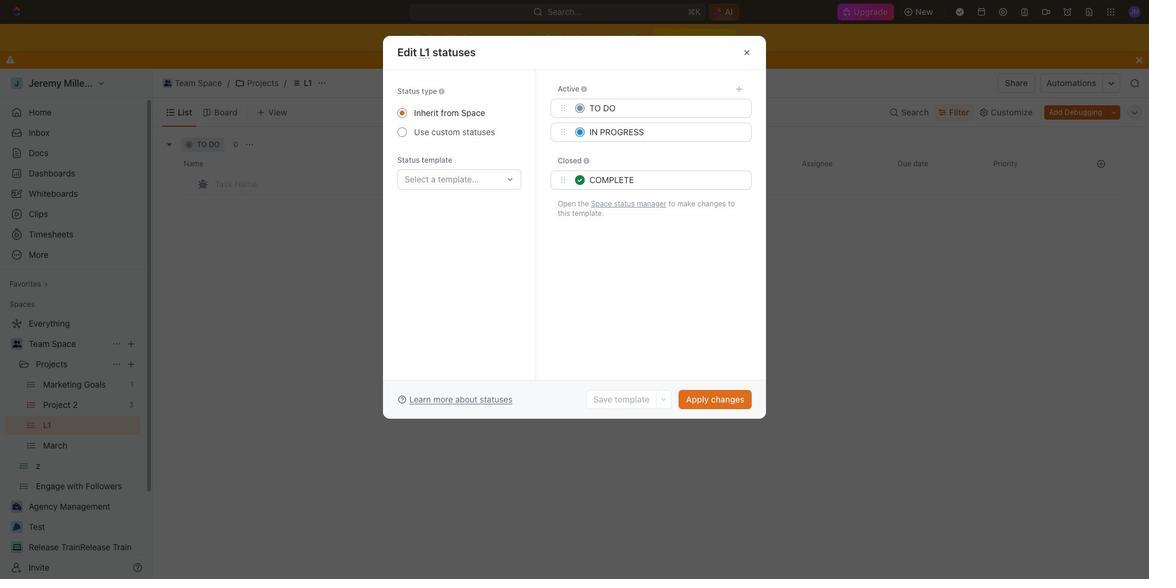 Task type: vqa. For each thing, say whether or not it's contained in the screenshot.
New
no



Task type: describe. For each thing, give the bounding box(es) containing it.
tree inside sidebar navigation
[[5, 314, 141, 580]]

user group image
[[164, 80, 171, 86]]

2 status name... text field from the top
[[590, 123, 744, 141]]

3 status name... text field from the top
[[590, 171, 744, 189]]



Task type: locate. For each thing, give the bounding box(es) containing it.
None radio
[[398, 108, 407, 118], [398, 128, 407, 137], [398, 108, 407, 118], [398, 128, 407, 137]]

0 vertical spatial status name... text field
[[590, 99, 744, 117]]

Status name... text field
[[590, 99, 744, 117], [590, 123, 744, 141], [590, 171, 744, 189]]

1 status name... text field from the top
[[590, 99, 744, 117]]

sidebar navigation
[[0, 69, 153, 580]]

user group image
[[12, 341, 21, 348]]

option group
[[398, 104, 495, 142]]

tree
[[5, 314, 141, 580]]

Task Name text field
[[215, 174, 565, 193]]

1 vertical spatial status name... text field
[[590, 123, 744, 141]]

2 vertical spatial status name... text field
[[590, 171, 744, 189]]



